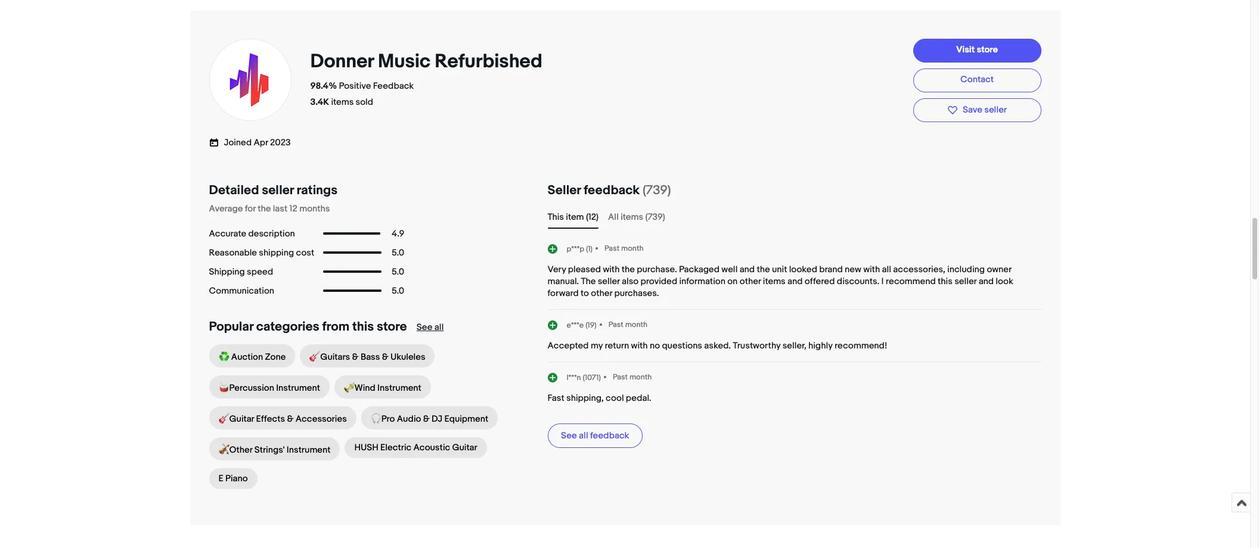 Task type: describe. For each thing, give the bounding box(es) containing it.
past month for pedal.
[[613, 373, 652, 382]]

return
[[605, 341, 629, 352]]

zone
[[265, 352, 286, 363]]

reasonable shipping cost
[[209, 247, 314, 259]]

music
[[378, 50, 431, 73]]

(1)
[[586, 244, 593, 254]]

accessories,
[[894, 264, 946, 276]]

look
[[996, 276, 1014, 288]]

seller
[[548, 183, 581, 199]]

discounts.
[[837, 276, 880, 288]]

♻️ auction zone
[[219, 352, 286, 363]]

seller up last
[[262, 183, 294, 199]]

🎧pro audio & dj equipment link
[[361, 407, 498, 430]]

seller feedback (739)
[[548, 183, 671, 199]]

0 vertical spatial feedback
[[584, 183, 640, 199]]

also
[[622, 276, 639, 288]]

new
[[845, 264, 862, 276]]

donner music refurbished image
[[208, 38, 292, 121]]

month for no
[[625, 320, 648, 330]]

seller right the the
[[598, 276, 620, 288]]

1 vertical spatial this
[[352, 320, 374, 335]]

1 vertical spatial feedback
[[590, 431, 629, 442]]

(739) for seller feedback (739)
[[643, 183, 671, 199]]

provided
[[641, 276, 678, 288]]

& inside "🎸guitar effects & accessories" link
[[287, 414, 294, 425]]

e
[[219, 474, 223, 485]]

detailed
[[209, 183, 259, 199]]

🎸guitars
[[310, 352, 350, 363]]

contact
[[961, 74, 994, 85]]

l***n (1071)
[[567, 373, 601, 383]]

donner
[[310, 50, 374, 73]]

to
[[581, 288, 589, 300]]

see all feedback link
[[548, 424, 643, 449]]

reasonable
[[209, 247, 257, 259]]

information
[[680, 276, 726, 288]]

1 horizontal spatial and
[[788, 276, 803, 288]]

see for see all
[[417, 322, 433, 334]]

highly
[[809, 341, 833, 352]]

tab list containing this item (12)
[[548, 211, 1042, 224]]

p***p (1)
[[567, 244, 593, 254]]

2 horizontal spatial the
[[757, 264, 770, 276]]

instrument inside 🎻other strings' instrument link
[[287, 445, 331, 456]]

last
[[273, 203, 288, 215]]

my
[[591, 341, 603, 352]]

joined apr 2023
[[224, 137, 291, 148]]

0 horizontal spatial other
[[591, 288, 613, 300]]

questions
[[662, 341, 703, 352]]

detailed seller ratings
[[209, 183, 338, 199]]

see for see all feedback
[[561, 431, 577, 442]]

strings'
[[255, 445, 285, 456]]

instrument for 🎺wind instrument
[[378, 383, 421, 394]]

pleased
[[568, 264, 601, 276]]

for
[[245, 203, 256, 215]]

pedal.
[[626, 393, 652, 404]]

🥁percussion instrument
[[219, 383, 320, 394]]

(1071)
[[583, 373, 601, 383]]

visit
[[957, 44, 975, 56]]

🎺wind instrument
[[344, 383, 421, 394]]

speed
[[247, 266, 273, 278]]

very
[[548, 264, 566, 276]]

items inside the 98.4% positive feedback 3.4k items sold
[[331, 96, 354, 108]]

accurate
[[209, 228, 246, 240]]

manual.
[[548, 276, 579, 288]]

text__icon wrapper image
[[209, 136, 224, 148]]

1 horizontal spatial with
[[631, 341, 648, 352]]

all for see all
[[435, 322, 444, 334]]

shipping
[[209, 266, 245, 278]]

past for return
[[609, 320, 624, 330]]

including
[[948, 264, 985, 276]]

save seller
[[963, 104, 1007, 115]]

dj
[[432, 414, 443, 425]]

accessories
[[296, 414, 347, 425]]

equipment
[[445, 414, 489, 425]]

5.0 for shipping
[[392, 247, 405, 259]]

purchase.
[[637, 264, 677, 276]]

refurbished
[[435, 50, 543, 73]]

this item (12)
[[548, 212, 599, 223]]

🎸guitars & bass & ukuleles link
[[300, 345, 435, 368]]

items inside tab list
[[621, 212, 644, 223]]

asked.
[[705, 341, 731, 352]]

past for cool
[[613, 373, 628, 382]]

& right bass
[[382, 352, 389, 363]]

all
[[608, 212, 619, 223]]

past month for with
[[609, 320, 648, 330]]

popular
[[209, 320, 253, 335]]

🎸guitar effects & accessories link
[[209, 407, 356, 430]]



Task type: vqa. For each thing, say whether or not it's contained in the screenshot.


Task type: locate. For each thing, give the bounding box(es) containing it.
seller right save
[[985, 104, 1007, 115]]

& inside 🎧pro audio & dj equipment link
[[423, 414, 430, 425]]

0 vertical spatial (739)
[[643, 183, 671, 199]]

cost
[[296, 247, 314, 259]]

on
[[728, 276, 738, 288]]

🎧pro audio & dj equipment
[[371, 414, 489, 425]]

owner
[[987, 264, 1012, 276]]

apr
[[254, 137, 268, 148]]

instrument down accessories
[[287, 445, 331, 456]]

items down unit
[[763, 276, 786, 288]]

items right all
[[621, 212, 644, 223]]

1 horizontal spatial the
[[622, 264, 635, 276]]

0 vertical spatial past
[[605, 244, 620, 253]]

1 vertical spatial past
[[609, 320, 624, 330]]

0 horizontal spatial the
[[258, 203, 271, 215]]

month for purchase.
[[622, 244, 644, 253]]

1 horizontal spatial all
[[579, 431, 588, 442]]

feedback down cool
[[590, 431, 629, 442]]

0 horizontal spatial and
[[740, 264, 755, 276]]

store right the visit
[[977, 44, 998, 56]]

2 horizontal spatial all
[[882, 264, 892, 276]]

🎧pro
[[371, 414, 395, 425]]

past month up return
[[609, 320, 648, 330]]

item
[[566, 212, 584, 223]]

average for the last 12 months
[[209, 203, 330, 215]]

e piano link
[[209, 469, 257, 490]]

this inside very pleased with the purchase. packaged well and the unit looked brand new with all accessories, including owner manual. the seller also provided information on other items and offered discounts. i recommend this seller and look forward to other purchases.
[[938, 276, 953, 288]]

2 horizontal spatial with
[[864, 264, 880, 276]]

(739) up all items (739)
[[643, 183, 671, 199]]

month down all items (739)
[[622, 244, 644, 253]]

seller down including
[[955, 276, 977, 288]]

unit
[[772, 264, 787, 276]]

month up pedal.
[[630, 373, 652, 382]]

98.4%
[[310, 80, 337, 92]]

2 vertical spatial 5.0
[[392, 285, 405, 297]]

see down fast
[[561, 431, 577, 442]]

0 vertical spatial all
[[882, 264, 892, 276]]

electric
[[381, 443, 412, 454]]

1 horizontal spatial items
[[621, 212, 644, 223]]

this down including
[[938, 276, 953, 288]]

see inside see all feedback link
[[561, 431, 577, 442]]

purchases.
[[615, 288, 659, 300]]

looked
[[789, 264, 818, 276]]

0 vertical spatial past month
[[605, 244, 644, 253]]

see up ukuleles
[[417, 322, 433, 334]]

e***e
[[567, 321, 584, 330]]

0 horizontal spatial with
[[603, 264, 620, 276]]

🎺wind
[[344, 383, 376, 394]]

seller
[[985, 104, 1007, 115], [262, 183, 294, 199], [598, 276, 620, 288], [955, 276, 977, 288]]

items down positive
[[331, 96, 354, 108]]

accepted my return with no questions asked. trustworthy seller, highly recommend!
[[548, 341, 888, 352]]

tab list
[[548, 211, 1042, 224]]

🎻other strings' instrument
[[219, 445, 331, 456]]

past
[[605, 244, 620, 253], [609, 320, 624, 330], [613, 373, 628, 382]]

0 vertical spatial this
[[938, 276, 953, 288]]

see all feedback
[[561, 431, 629, 442]]

joined
[[224, 137, 252, 148]]

0 horizontal spatial see
[[417, 322, 433, 334]]

and down looked
[[788, 276, 803, 288]]

past month
[[605, 244, 644, 253], [609, 320, 648, 330], [613, 373, 652, 382]]

2 vertical spatial past month
[[613, 373, 652, 382]]

month up return
[[625, 320, 648, 330]]

1 horizontal spatial see
[[561, 431, 577, 442]]

hush
[[355, 443, 379, 454]]

recommend
[[886, 276, 936, 288]]

instrument for 🥁percussion instrument
[[276, 383, 320, 394]]

instrument inside 🎺wind instrument link
[[378, 383, 421, 394]]

past month for the
[[605, 244, 644, 253]]

1 vertical spatial all
[[435, 322, 444, 334]]

🎸guitar
[[219, 414, 254, 425]]

past month up pedal.
[[613, 373, 652, 382]]

hush electric acoustic guitar
[[355, 443, 478, 454]]

2 vertical spatial month
[[630, 373, 652, 382]]

♻️
[[219, 352, 229, 363]]

positive
[[339, 80, 371, 92]]

other
[[740, 276, 761, 288], [591, 288, 613, 300]]

instrument down ukuleles
[[378, 383, 421, 394]]

effects
[[256, 414, 285, 425]]

2 vertical spatial items
[[763, 276, 786, 288]]

seller inside button
[[985, 104, 1007, 115]]

& left dj
[[423, 414, 430, 425]]

the right for
[[258, 203, 271, 215]]

3 5.0 from the top
[[392, 285, 405, 297]]

packaged
[[679, 264, 720, 276]]

fast
[[548, 393, 565, 404]]

past right (1) at the top of page
[[605, 244, 620, 253]]

with up discounts.
[[864, 264, 880, 276]]

auction
[[231, 352, 263, 363]]

trustworthy
[[733, 341, 781, 352]]

this right from
[[352, 320, 374, 335]]

2 horizontal spatial items
[[763, 276, 786, 288]]

1 horizontal spatial this
[[938, 276, 953, 288]]

(739) inside tab list
[[646, 212, 665, 223]]

the left unit
[[757, 264, 770, 276]]

(739) right all
[[646, 212, 665, 223]]

&
[[352, 352, 359, 363], [382, 352, 389, 363], [287, 414, 294, 425], [423, 414, 430, 425]]

shipping
[[259, 247, 294, 259]]

0 horizontal spatial all
[[435, 322, 444, 334]]

donner music refurbished
[[310, 50, 543, 73]]

fast shipping, cool pedal.
[[548, 393, 652, 404]]

feedback up all
[[584, 183, 640, 199]]

ratings
[[297, 183, 338, 199]]

the up also
[[622, 264, 635, 276]]

save seller button
[[913, 98, 1042, 122]]

from
[[322, 320, 350, 335]]

store up ukuleles
[[377, 320, 407, 335]]

1 vertical spatial 5.0
[[392, 266, 405, 278]]

🎸guitars & bass & ukuleles
[[310, 352, 426, 363]]

other right 'on'
[[740, 276, 761, 288]]

2 vertical spatial past
[[613, 373, 628, 382]]

🥁percussion
[[219, 383, 274, 394]]

cool
[[606, 393, 624, 404]]

feedback
[[373, 80, 414, 92]]

all for see all feedback
[[579, 431, 588, 442]]

1 vertical spatial past month
[[609, 320, 648, 330]]

5.0 for speed
[[392, 266, 405, 278]]

description
[[248, 228, 295, 240]]

all inside very pleased with the purchase. packaged well and the unit looked brand new with all accessories, including owner manual. the seller also provided information on other items and offered discounts. i recommend this seller and look forward to other purchases.
[[882, 264, 892, 276]]

0 horizontal spatial store
[[377, 320, 407, 335]]

& left bass
[[352, 352, 359, 363]]

1 5.0 from the top
[[392, 247, 405, 259]]

🥁percussion instrument link
[[209, 376, 330, 399]]

1 horizontal spatial store
[[977, 44, 998, 56]]

0 vertical spatial see
[[417, 322, 433, 334]]

with right pleased
[[603, 264, 620, 276]]

♻️ auction zone link
[[209, 345, 295, 368]]

i
[[882, 276, 884, 288]]

bass
[[361, 352, 380, 363]]

feedback
[[584, 183, 640, 199], [590, 431, 629, 442]]

🎸guitar effects & accessories
[[219, 414, 347, 425]]

instrument inside 🥁percussion instrument link
[[276, 383, 320, 394]]

popular categories from this store
[[209, 320, 407, 335]]

and down owner
[[979, 276, 994, 288]]

with left no
[[631, 341, 648, 352]]

2 vertical spatial all
[[579, 431, 588, 442]]

instrument up "🎸guitar effects & accessories" link
[[276, 383, 320, 394]]

other right "to"
[[591, 288, 613, 300]]

communication
[[209, 285, 274, 297]]

past for with
[[605, 244, 620, 253]]

brand
[[820, 264, 843, 276]]

e piano
[[219, 474, 248, 485]]

accepted
[[548, 341, 589, 352]]

(19)
[[586, 321, 597, 330]]

past month down all
[[605, 244, 644, 253]]

shipping speed
[[209, 266, 273, 278]]

month
[[622, 244, 644, 253], [625, 320, 648, 330], [630, 373, 652, 382]]

1 vertical spatial store
[[377, 320, 407, 335]]

(739) for all items (739)
[[646, 212, 665, 223]]

sold
[[356, 96, 373, 108]]

0 vertical spatial items
[[331, 96, 354, 108]]

offered
[[805, 276, 835, 288]]

guitar
[[452, 443, 478, 454]]

(12)
[[586, 212, 599, 223]]

& right effects
[[287, 414, 294, 425]]

visit store
[[957, 44, 998, 56]]

1 vertical spatial (739)
[[646, 212, 665, 223]]

items inside very pleased with the purchase. packaged well and the unit looked brand new with all accessories, including owner manual. the seller also provided information on other items and offered discounts. i recommend this seller and look forward to other purchases.
[[763, 276, 786, 288]]

and
[[740, 264, 755, 276], [788, 276, 803, 288], [979, 276, 994, 288]]

very pleased with the purchase. packaged well and the unit looked brand new with all accessories, including owner manual. the seller also provided information on other items and offered discounts. i recommend this seller and look forward to other purchases.
[[548, 264, 1014, 300]]

p***p
[[567, 244, 585, 254]]

98.4% positive feedback 3.4k items sold
[[310, 80, 414, 108]]

1 vertical spatial other
[[591, 288, 613, 300]]

seller,
[[783, 341, 807, 352]]

and right well
[[740, 264, 755, 276]]

0 horizontal spatial this
[[352, 320, 374, 335]]

past up return
[[609, 320, 624, 330]]

acoustic
[[414, 443, 450, 454]]

all items (739)
[[608, 212, 665, 223]]

5.0
[[392, 247, 405, 259], [392, 266, 405, 278], [392, 285, 405, 297]]

0 vertical spatial store
[[977, 44, 998, 56]]

past up cool
[[613, 373, 628, 382]]

1 vertical spatial see
[[561, 431, 577, 442]]

recommend!
[[835, 341, 888, 352]]

accurate description
[[209, 228, 295, 240]]

instrument
[[276, 383, 320, 394], [378, 383, 421, 394], [287, 445, 331, 456]]

months
[[299, 203, 330, 215]]

2 5.0 from the top
[[392, 266, 405, 278]]

0 vertical spatial other
[[740, 276, 761, 288]]

the
[[581, 276, 596, 288]]

0 vertical spatial month
[[622, 244, 644, 253]]

1 vertical spatial month
[[625, 320, 648, 330]]

1 vertical spatial items
[[621, 212, 644, 223]]

1 horizontal spatial other
[[740, 276, 761, 288]]

0 vertical spatial 5.0
[[392, 247, 405, 259]]

2 horizontal spatial and
[[979, 276, 994, 288]]

0 horizontal spatial items
[[331, 96, 354, 108]]

this
[[938, 276, 953, 288], [352, 320, 374, 335]]



